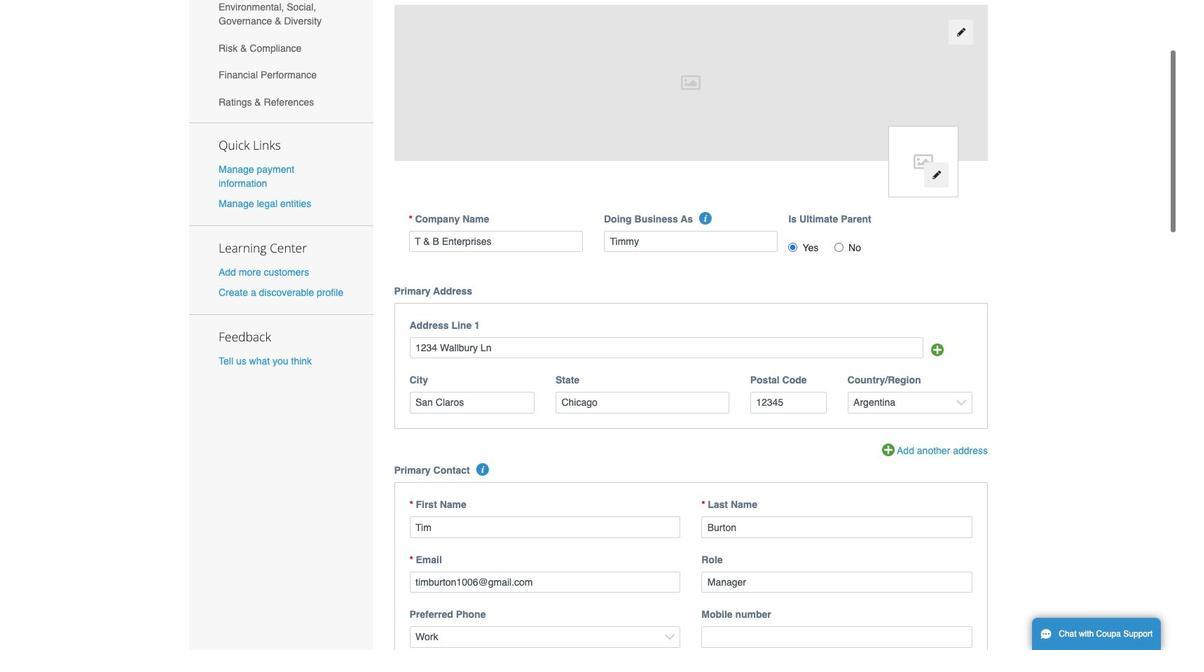 Task type: locate. For each thing, give the bounding box(es) containing it.
None text field
[[409, 231, 583, 252], [604, 231, 778, 252], [410, 337, 924, 359], [410, 392, 534, 414], [556, 392, 729, 414], [409, 231, 583, 252], [604, 231, 778, 252], [410, 337, 924, 359], [410, 392, 534, 414], [556, 392, 729, 414]]

logo image
[[888, 126, 958, 197]]

None radio
[[789, 243, 798, 252], [834, 243, 844, 252], [789, 243, 798, 252], [834, 243, 844, 252]]

0 vertical spatial change image image
[[956, 28, 966, 37]]

1 vertical spatial additional information image
[[476, 464, 489, 477]]

background image
[[394, 5, 988, 161]]

None text field
[[750, 392, 826, 414], [410, 517, 680, 539], [701, 517, 972, 539], [410, 572, 680, 594], [701, 572, 972, 594], [701, 627, 972, 649], [750, 392, 826, 414], [410, 517, 680, 539], [701, 517, 972, 539], [410, 572, 680, 594], [701, 572, 972, 594], [701, 627, 972, 649]]

additional information image
[[699, 212, 712, 225], [476, 464, 489, 477]]

0 horizontal spatial additional information image
[[476, 464, 489, 477]]

1 vertical spatial change image image
[[932, 170, 941, 180]]

1 horizontal spatial change image image
[[956, 28, 966, 37]]

1 horizontal spatial additional information image
[[699, 212, 712, 225]]

change image image
[[956, 28, 966, 37], [932, 170, 941, 180]]

add image
[[931, 344, 944, 357]]

0 vertical spatial additional information image
[[699, 212, 712, 225]]

change image image for background image
[[956, 28, 966, 37]]

0 horizontal spatial change image image
[[932, 170, 941, 180]]

change image image for logo
[[932, 170, 941, 180]]



Task type: vqa. For each thing, say whether or not it's contained in the screenshot.
Logo Change image
yes



